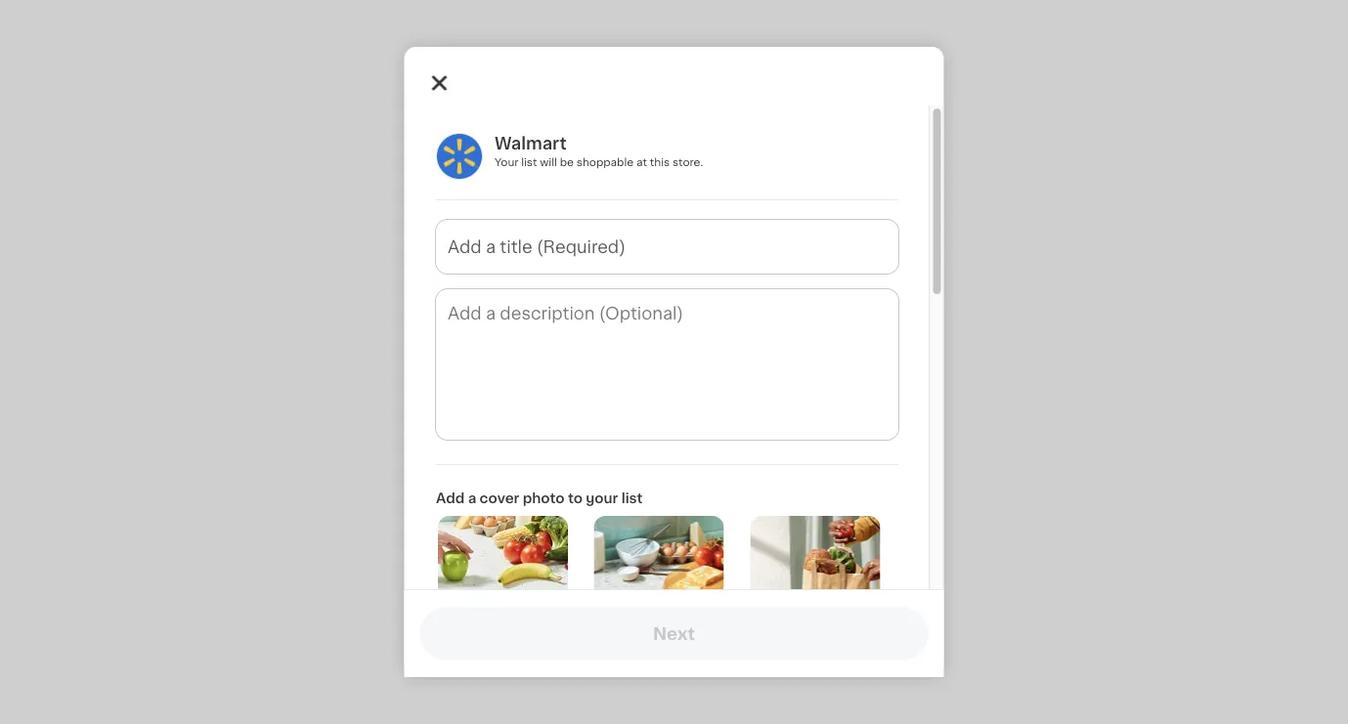 Task type: locate. For each thing, give the bounding box(es) containing it.
0 vertical spatial list
[[521, 157, 537, 168]]

this
[[649, 157, 669, 168]]

a small bottle of milk, a bowl and a whisk, a carton of 6 eggs, a bunch of tomatoes on the vine, sliced cheese, a head of lettuce, and a loaf of bread. image
[[594, 516, 724, 610]]

list
[[521, 157, 537, 168], [621, 492, 642, 506]]

be
[[559, 157, 573, 168]]

walmart your list will be shoppable at this store.
[[494, 135, 703, 168]]

shoppable
[[576, 157, 633, 168]]

list right your in the left of the page
[[621, 492, 642, 506]]

to
[[568, 492, 582, 506]]

a keyboard, mouse, notebook, cup of pencils, wire cable. image
[[438, 622, 568, 716]]

photo
[[522, 492, 564, 506]]

1 horizontal spatial list
[[621, 492, 642, 506]]

0 horizontal spatial list
[[521, 157, 537, 168]]

None text field
[[436, 289, 898, 440]]

cover
[[479, 492, 519, 506]]

your
[[494, 157, 518, 168]]

Add a title (Required) text field
[[436, 220, 898, 274]]

list down 'walmart'
[[521, 157, 537, 168]]

1 vertical spatial list
[[621, 492, 642, 506]]

walmart logo image
[[436, 133, 483, 180]]

will
[[539, 157, 557, 168]]

a table with people sitting around it with a bowl of potato chips, doritos, and cheetos. image
[[750, 622, 880, 716]]



Task type: vqa. For each thing, say whether or not it's contained in the screenshot.
prices in the Essentials Snacks Drinks Lower fees on $10+ In-store prices EBT
no



Task type: describe. For each thing, give the bounding box(es) containing it.
at
[[636, 157, 647, 168]]

list_add_items dialog
[[404, 47, 944, 725]]

a person touching an apple, a banana, a bunch of tomatoes, and an assortment of other vegetables on a counter. image
[[438, 516, 568, 610]]

store.
[[672, 157, 703, 168]]

your
[[586, 492, 618, 506]]

walmart
[[494, 135, 566, 152]]

list inside walmart your list will be shoppable at this store.
[[521, 157, 537, 168]]

add
[[436, 492, 464, 506]]

none text field inside 'list_add_items' dialog
[[436, 289, 898, 440]]

a tabletop of makeup, skincare, and beauty products. image
[[594, 622, 724, 716]]

a person holding a tomato and a grocery bag with a baguette and vegetables. image
[[750, 516, 880, 610]]

add a cover photo to your list
[[436, 492, 642, 506]]

a
[[468, 492, 476, 506]]



